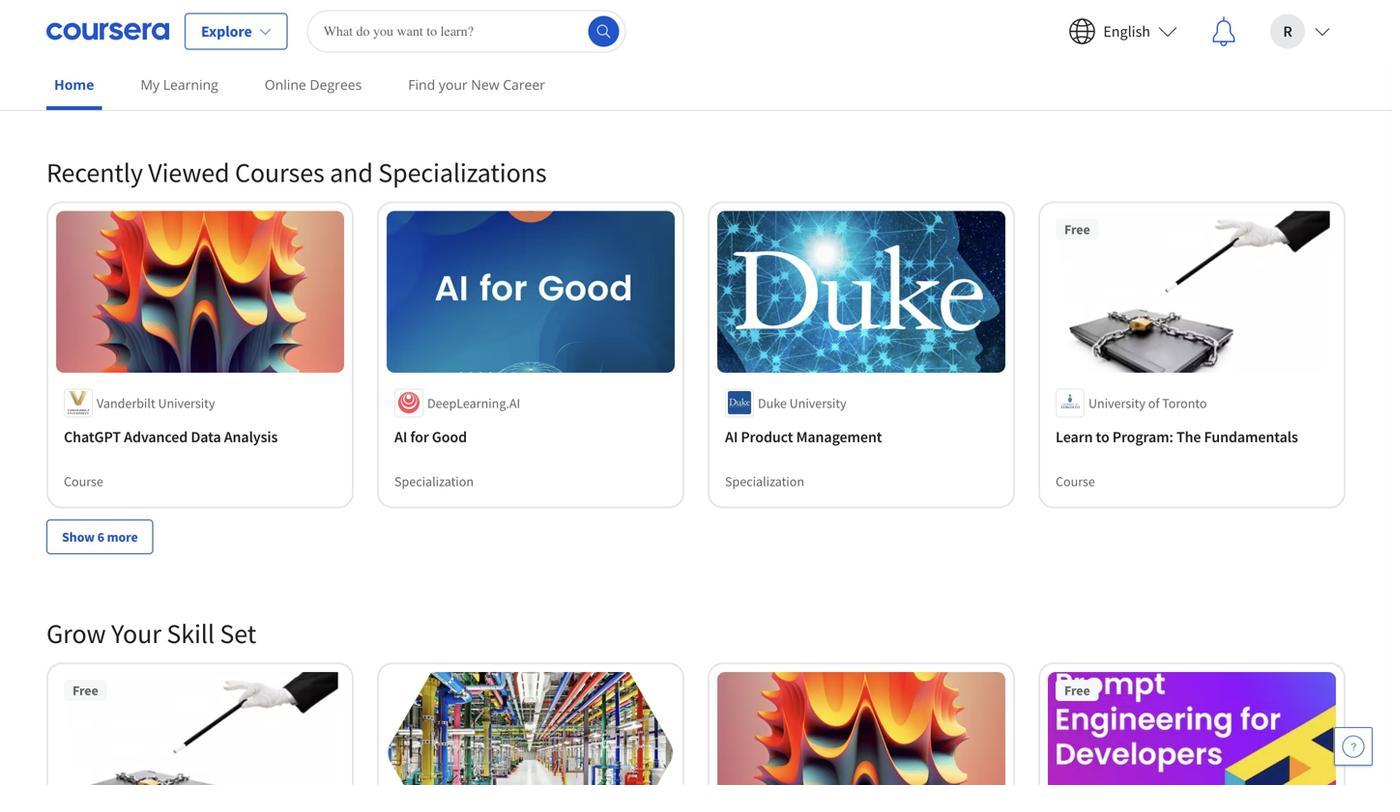 Task type: vqa. For each thing, say whether or not it's contained in the screenshot.


Task type: describe. For each thing, give the bounding box(es) containing it.
program:
[[1112, 427, 1173, 446]]

most popular certificates collection element
[[35, 0, 1357, 124]]

management
[[796, 427, 882, 446]]

r
[[1283, 22, 1292, 41]]

home
[[54, 75, 94, 94]]

show 6 more button
[[46, 520, 153, 555]]

2 professional from the left
[[394, 11, 464, 28]]

deeplearning.ai
[[427, 394, 520, 412]]

1 professional from the left
[[64, 11, 134, 28]]

duke university
[[758, 394, 846, 412]]

ai for good
[[394, 427, 467, 446]]

my learning link
[[133, 63, 226, 106]]

course for chatgpt
[[64, 473, 103, 490]]

grow
[[46, 617, 106, 651]]

analysis
[[224, 427, 278, 446]]

3 university from the left
[[1088, 394, 1145, 412]]

learn to program: the fundamentals link
[[1056, 425, 1328, 448]]

explore button
[[185, 13, 288, 50]]

3 certificate from the left
[[1128, 11, 1186, 28]]

recently
[[46, 155, 143, 189]]

specialization for for
[[394, 473, 474, 490]]

for
[[410, 427, 429, 446]]

english button
[[1053, 0, 1193, 62]]

of
[[1148, 394, 1159, 412]]

university for management
[[789, 394, 846, 412]]

course for learn
[[1056, 473, 1095, 490]]

data
[[191, 427, 221, 446]]

2 certificate from the left
[[467, 11, 525, 28]]

new
[[471, 75, 499, 94]]

recently viewed courses and specializations collection element
[[35, 124, 1357, 586]]

2 professional certificate from the left
[[394, 11, 525, 28]]

1 professional certificate from the left
[[64, 11, 194, 28]]

show 8 more button
[[46, 58, 153, 93]]

ai product management link
[[725, 425, 998, 448]]

english
[[1103, 22, 1150, 41]]

career
[[503, 75, 545, 94]]

your
[[439, 75, 468, 94]]

advanced
[[124, 427, 188, 446]]

viewed
[[148, 155, 230, 189]]

recently viewed courses and specializations
[[46, 155, 547, 189]]

ai for ai product management
[[725, 427, 738, 446]]

fundamentals
[[1204, 427, 1298, 446]]

grow your skill set
[[46, 617, 256, 651]]

home link
[[46, 63, 102, 110]]

university for data
[[158, 394, 215, 412]]

chatgpt
[[64, 427, 121, 446]]

online degrees link
[[257, 63, 370, 106]]

grow your skill set collection element
[[35, 586, 1357, 786]]

skill
[[167, 617, 214, 651]]

my learning
[[141, 75, 218, 94]]

specialization for product
[[725, 473, 804, 490]]

to
[[1096, 427, 1109, 446]]



Task type: locate. For each thing, give the bounding box(es) containing it.
course
[[64, 473, 103, 490], [1056, 473, 1095, 490]]

set
[[220, 617, 256, 651]]

1 horizontal spatial course
[[1056, 473, 1095, 490]]

learn to program: the fundamentals
[[1056, 427, 1298, 446]]

2 show from the top
[[62, 529, 95, 546]]

show for show 6 more
[[62, 529, 95, 546]]

certificate
[[136, 11, 194, 28], [467, 11, 525, 28], [1128, 11, 1186, 28]]

1 horizontal spatial specialization
[[725, 473, 804, 490]]

6
[[97, 529, 104, 546]]

1 horizontal spatial professional
[[394, 11, 464, 28]]

duke
[[758, 394, 787, 412]]

0 horizontal spatial university
[[158, 394, 215, 412]]

show inside recently viewed courses and specializations collection element
[[62, 529, 95, 546]]

2 university from the left
[[789, 394, 846, 412]]

3 professional from the left
[[1056, 11, 1125, 28]]

1 vertical spatial show
[[62, 529, 95, 546]]

university up to
[[1088, 394, 1145, 412]]

explore
[[201, 22, 252, 41]]

find
[[408, 75, 435, 94]]

1 horizontal spatial university
[[789, 394, 846, 412]]

show
[[62, 67, 95, 84], [62, 529, 95, 546]]

course down the chatgpt
[[64, 473, 103, 490]]

1 show from the top
[[62, 67, 95, 84]]

degrees
[[310, 75, 362, 94]]

learn
[[1056, 427, 1093, 446]]

course down learn
[[1056, 473, 1095, 490]]

university
[[158, 394, 215, 412], [789, 394, 846, 412], [1088, 394, 1145, 412]]

0 horizontal spatial ai
[[394, 427, 407, 446]]

1 specialization from the left
[[394, 473, 474, 490]]

ai left product
[[725, 427, 738, 446]]

2 more from the top
[[107, 529, 138, 546]]

specialization down ai for good
[[394, 473, 474, 490]]

0 horizontal spatial professional certificate
[[64, 11, 194, 28]]

show 8 more
[[62, 67, 138, 84]]

university up chatgpt advanced data analysis link
[[158, 394, 215, 412]]

more
[[107, 67, 138, 84], [107, 529, 138, 546]]

2 course from the left
[[1056, 473, 1095, 490]]

university up ai product management
[[789, 394, 846, 412]]

1 more from the top
[[107, 67, 138, 84]]

r button
[[1255, 0, 1346, 62]]

online degrees
[[265, 75, 362, 94]]

toronto
[[1162, 394, 1207, 412]]

the
[[1176, 427, 1201, 446]]

1 horizontal spatial certificate
[[467, 11, 525, 28]]

8
[[97, 67, 104, 84]]

None search field
[[307, 10, 626, 53]]

ai product management
[[725, 427, 882, 446]]

1 vertical spatial more
[[107, 529, 138, 546]]

1 horizontal spatial ai
[[725, 427, 738, 446]]

show for show 8 more
[[62, 67, 95, 84]]

show 6 more
[[62, 529, 138, 546]]

0 horizontal spatial course
[[64, 473, 103, 490]]

2 horizontal spatial professional certificate
[[1056, 11, 1186, 28]]

ai left for
[[394, 427, 407, 446]]

1 horizontal spatial professional certificate
[[394, 11, 525, 28]]

2 horizontal spatial professional
[[1056, 11, 1125, 28]]

1 certificate from the left
[[136, 11, 194, 28]]

find your new career link
[[400, 63, 553, 106]]

2 horizontal spatial university
[[1088, 394, 1145, 412]]

What do you want to learn? text field
[[307, 10, 626, 53]]

university of toronto
[[1088, 394, 1207, 412]]

0 vertical spatial more
[[107, 67, 138, 84]]

my
[[141, 75, 160, 94]]

more right 6
[[107, 529, 138, 546]]

help center image
[[1342, 736, 1365, 759]]

ai for ai for good
[[394, 427, 407, 446]]

more right 8
[[107, 67, 138, 84]]

your
[[111, 617, 161, 651]]

specialization
[[394, 473, 474, 490], [725, 473, 804, 490]]

more inside recently viewed courses and specializations collection element
[[107, 529, 138, 546]]

2 specialization from the left
[[725, 473, 804, 490]]

ai inside "link"
[[725, 427, 738, 446]]

0 horizontal spatial specialization
[[394, 473, 474, 490]]

show left 6
[[62, 529, 95, 546]]

0 horizontal spatial certificate
[[136, 11, 194, 28]]

courses
[[235, 155, 324, 189]]

specializations
[[378, 155, 547, 189]]

coursera image
[[46, 16, 169, 47]]

vanderbilt university
[[97, 394, 215, 412]]

3 professional certificate from the left
[[1056, 11, 1186, 28]]

1 course from the left
[[64, 473, 103, 490]]

good
[[432, 427, 467, 446]]

more for show 6 more
[[107, 529, 138, 546]]

chatgpt advanced data analysis
[[64, 427, 278, 446]]

product
[[741, 427, 793, 446]]

0 horizontal spatial professional
[[64, 11, 134, 28]]

and
[[330, 155, 373, 189]]

1 university from the left
[[158, 394, 215, 412]]

ai for good link
[[394, 425, 667, 448]]

2 ai from the left
[[725, 427, 738, 446]]

show inside most popular certificates collection element
[[62, 67, 95, 84]]

online
[[265, 75, 306, 94]]

0 vertical spatial show
[[62, 67, 95, 84]]

free
[[1064, 221, 1090, 238], [73, 682, 98, 700], [1064, 682, 1090, 700]]

more inside most popular certificates collection element
[[107, 67, 138, 84]]

chatgpt advanced data analysis link
[[64, 425, 336, 448]]

vanderbilt
[[97, 394, 155, 412]]

show left 8
[[62, 67, 95, 84]]

1 ai from the left
[[394, 427, 407, 446]]

more for show 8 more
[[107, 67, 138, 84]]

2 horizontal spatial certificate
[[1128, 11, 1186, 28]]

find your new career
[[408, 75, 545, 94]]

learning
[[163, 75, 218, 94]]

specialization down product
[[725, 473, 804, 490]]

free inside recently viewed courses and specializations collection element
[[1064, 221, 1090, 238]]

professional certificate
[[64, 11, 194, 28], [394, 11, 525, 28], [1056, 11, 1186, 28]]

professional
[[64, 11, 134, 28], [394, 11, 464, 28], [1056, 11, 1125, 28]]

ai
[[394, 427, 407, 446], [725, 427, 738, 446]]



